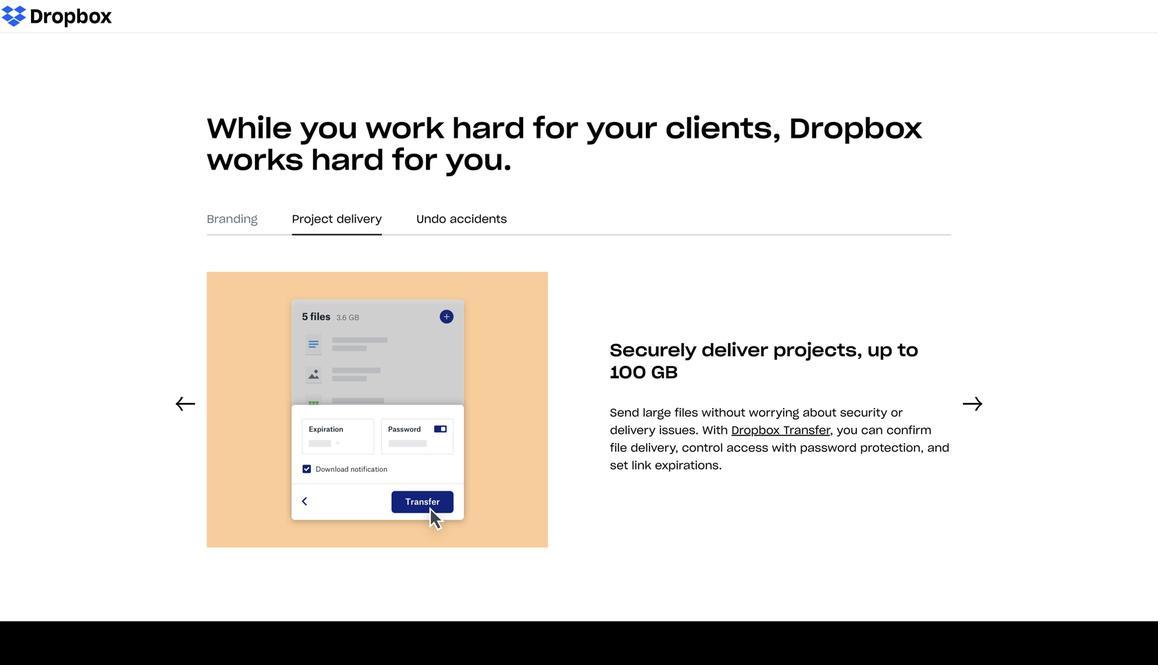 Task type: vqa. For each thing, say whether or not it's contained in the screenshot.
While
yes



Task type: describe. For each thing, give the bounding box(es) containing it.
large
[[643, 406, 671, 420]]

to
[[898, 339, 919, 361]]

control
[[682, 441, 723, 455]]

worrying
[[749, 406, 799, 420]]

password
[[800, 441, 857, 455]]

you.
[[446, 142, 512, 178]]

transfer
[[784, 423, 830, 437]]

or
[[891, 406, 903, 420]]

files
[[675, 406, 698, 420]]

you for hard
[[300, 111, 358, 146]]

delivery,
[[631, 441, 679, 455]]

up
[[868, 339, 893, 361]]

5 files being sent with a password and notification via dropbox transfer image
[[207, 272, 548, 548]]

about
[[803, 406, 837, 420]]

gb
[[651, 361, 678, 383]]

and
[[928, 441, 950, 455]]

send
[[610, 406, 639, 420]]

, you can confirm file delivery, control access with password protection, and set link expirations.
[[610, 423, 950, 473]]

access
[[727, 441, 769, 455]]

with
[[702, 423, 728, 437]]

you for password
[[837, 423, 858, 437]]

clients,
[[666, 111, 781, 146]]

security
[[840, 406, 888, 420]]

while
[[207, 111, 292, 146]]

branding
[[207, 212, 258, 226]]

projects,
[[774, 339, 863, 361]]

100
[[610, 361, 646, 383]]

link
[[632, 459, 652, 473]]

can
[[861, 423, 883, 437]]

delivery inside the send large files without worrying about security or delivery issues. with
[[610, 423, 656, 437]]

dropbox business link
[[0, 2, 201, 30]]

project delivery button
[[292, 210, 417, 235]]



Task type: locate. For each thing, give the bounding box(es) containing it.
delivery
[[337, 212, 382, 226], [610, 423, 656, 437]]

undo accidents
[[417, 212, 507, 226]]

without
[[702, 406, 746, 420]]

issues.
[[659, 423, 699, 437]]

dropbox inside securely deliver projects, up to 100 gb option
[[732, 423, 780, 437]]

for left your
[[533, 111, 579, 146]]

hard
[[452, 111, 525, 146], [311, 142, 384, 178]]

project
[[292, 212, 333, 226]]

1 horizontal spatial for
[[533, 111, 579, 146]]

work
[[366, 111, 444, 146]]

for
[[533, 111, 579, 146], [392, 142, 438, 178]]

0 horizontal spatial for
[[392, 142, 438, 178]]

1 horizontal spatial hard
[[452, 111, 525, 146]]

undo
[[417, 212, 446, 226]]

while you work hard for your clients, dropbox works hard for you.
[[207, 111, 923, 178]]

0 horizontal spatial hard
[[311, 142, 384, 178]]

expirations.
[[655, 459, 722, 473]]

securely
[[610, 339, 697, 361]]

dropbox inside while you work hard for your clients, dropbox works hard for you.
[[789, 111, 923, 146]]

accidents
[[450, 212, 507, 226]]

undo accidents button
[[417, 210, 951, 235]]

delivery right the project
[[337, 212, 382, 226]]

1 vertical spatial delivery
[[610, 423, 656, 437]]

protection,
[[860, 441, 924, 455]]

works
[[207, 142, 303, 178]]

for up undo
[[392, 142, 438, 178]]

you inside while you work hard for your clients, dropbox works hard for you.
[[300, 111, 358, 146]]

0 vertical spatial dropbox
[[789, 111, 923, 146]]

set
[[610, 459, 628, 473]]

securely deliver projects, up to 100 gb option
[[207, 272, 951, 553]]

0 horizontal spatial delivery
[[337, 212, 382, 226]]

dropbox transfer link
[[732, 423, 830, 437]]

0 horizontal spatial you
[[300, 111, 358, 146]]

send large files without worrying about security or delivery issues. with
[[610, 406, 903, 437]]

confirm
[[887, 423, 932, 437]]

deliver
[[702, 339, 769, 361]]

branding button
[[207, 210, 292, 235]]

securely deliver projects, up to 100 gb
[[610, 339, 919, 383]]

dropbox business image
[[28, 2, 201, 30]]

1 vertical spatial you
[[837, 423, 858, 437]]

0 horizontal spatial dropbox
[[732, 423, 780, 437]]

,
[[830, 423, 833, 437]]

project delivery
[[292, 212, 382, 226]]

with
[[772, 441, 797, 455]]

delivery down send
[[610, 423, 656, 437]]

you
[[300, 111, 358, 146], [837, 423, 858, 437]]

1 horizontal spatial dropbox
[[789, 111, 923, 146]]

your
[[587, 111, 658, 146]]

1 horizontal spatial delivery
[[610, 423, 656, 437]]

you inside , you can confirm file delivery, control access with password protection, and set link expirations.
[[837, 423, 858, 437]]

0 vertical spatial delivery
[[337, 212, 382, 226]]

1 horizontal spatial you
[[837, 423, 858, 437]]

dropbox
[[789, 111, 923, 146], [732, 423, 780, 437]]

dropbox transfer
[[732, 423, 830, 437]]

file
[[610, 441, 627, 455]]

delivery inside button
[[337, 212, 382, 226]]

0 vertical spatial you
[[300, 111, 358, 146]]

1 vertical spatial dropbox
[[732, 423, 780, 437]]



